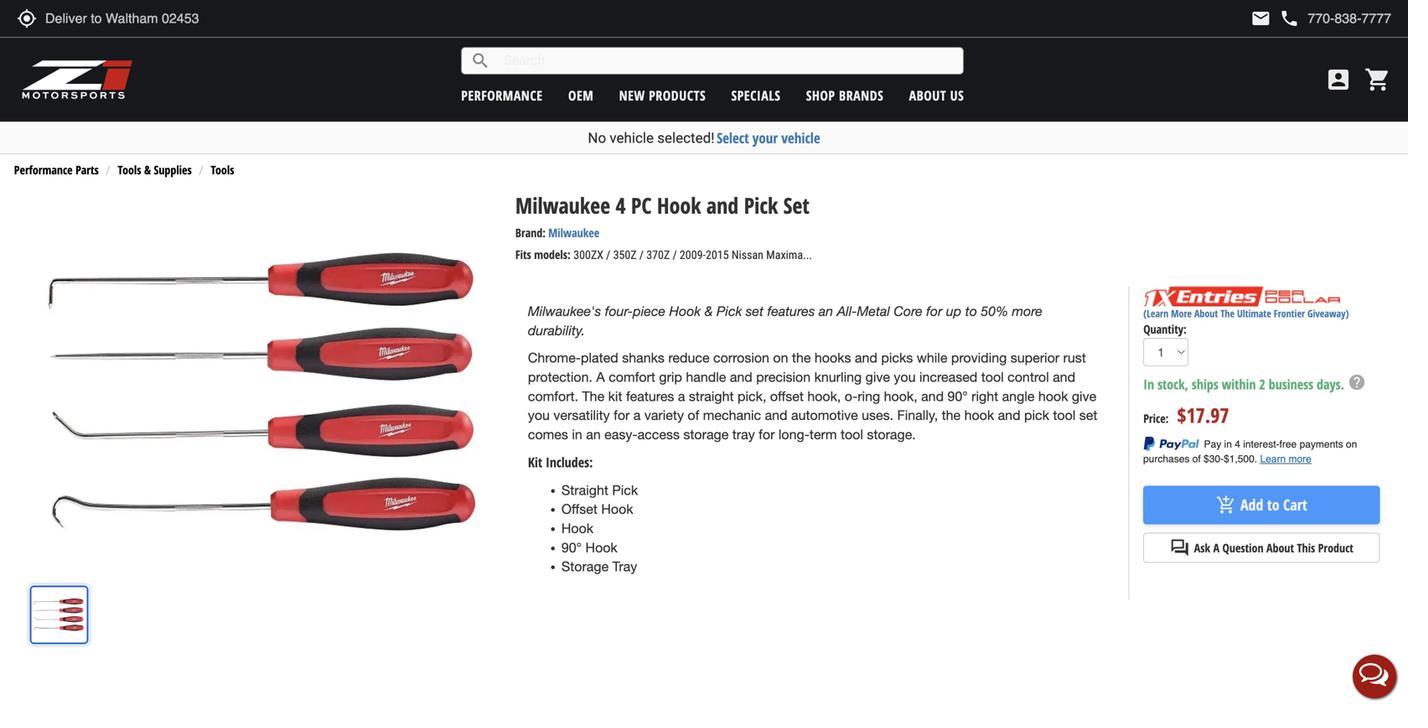 Task type: locate. For each thing, give the bounding box(es) containing it.
milwaukee up milwaukee link
[[516, 190, 611, 220]]

a inside question_answer ask a question about this product
[[1214, 540, 1220, 556]]

and up 2015
[[707, 190, 739, 220]]

straight pick offset hook hook 90° hook storage tray
[[562, 482, 638, 575]]

0 horizontal spatial an
[[586, 427, 601, 442]]

an left all-
[[819, 303, 834, 319]]

2 / from the left
[[640, 248, 644, 262]]

tray
[[733, 427, 755, 442]]

milwaukee's four-piece hook & pick set features an all-metal core for up to 50% more durability.
[[528, 303, 1043, 338]]

us
[[951, 86, 965, 104]]

/ right the 350z
[[640, 248, 644, 262]]

1 horizontal spatial hook,
[[884, 389, 918, 404]]

z1 motorsports logo image
[[21, 59, 134, 101]]

0 horizontal spatial for
[[614, 408, 630, 423]]

hook up pick
[[1039, 389, 1069, 404]]

give down rust
[[1073, 389, 1097, 404]]

mail
[[1252, 8, 1272, 29]]

hook right pc
[[657, 190, 702, 220]]

to
[[966, 303, 978, 319], [1268, 495, 1280, 515]]

search
[[471, 51, 491, 71]]

90° inside straight pick offset hook hook 90° hook storage tray
[[562, 540, 582, 555]]

0 vertical spatial the
[[1221, 306, 1235, 320]]

0 horizontal spatial set
[[746, 303, 764, 319]]

tools
[[118, 162, 141, 178], [211, 162, 234, 178]]

tools for tools link at the top left of page
[[211, 162, 234, 178]]

0 vertical spatial hook
[[1039, 389, 1069, 404]]

reduce
[[669, 350, 710, 366]]

right
[[972, 389, 999, 404]]

set
[[784, 190, 810, 220]]

storage.
[[867, 427, 916, 442]]

brand:
[[516, 225, 546, 241]]

for up easy-
[[614, 408, 630, 423]]

hook inside milwaukee 4 pc hook and pick set brand: milwaukee fits models: 300zx / 350z / 370z / 2009-2015 nissan maxima...
[[657, 190, 702, 220]]

0 vertical spatial to
[[966, 303, 978, 319]]

1 horizontal spatial pick
[[717, 303, 742, 319]]

grip
[[659, 369, 683, 385]]

0 horizontal spatial hook
[[965, 408, 995, 423]]

pick up corrosion
[[717, 303, 742, 319]]

1 horizontal spatial 90°
[[948, 389, 968, 404]]

1 vertical spatial set
[[1080, 408, 1098, 423]]

a
[[678, 389, 686, 404], [634, 408, 641, 423]]

question_answer ask a question about this product
[[1171, 538, 1354, 558]]

for right tray
[[759, 427, 775, 442]]

variety
[[645, 408, 684, 423]]

hook down straight
[[602, 502, 634, 517]]

vehicle right your
[[782, 128, 821, 148]]

2 vertical spatial pick
[[612, 482, 638, 498]]

0 horizontal spatial &
[[144, 162, 151, 178]]

2 horizontal spatial about
[[1267, 540, 1295, 556]]

0 horizontal spatial a
[[597, 369, 605, 385]]

tool
[[982, 369, 1004, 385], [1054, 408, 1076, 423], [841, 427, 864, 442]]

specials
[[732, 86, 781, 104]]

1 horizontal spatial hook
[[1039, 389, 1069, 404]]

storage
[[562, 559, 609, 575]]

1 vertical spatial &
[[705, 303, 713, 319]]

to right up
[[966, 303, 978, 319]]

ultimate
[[1238, 306, 1272, 320]]

the
[[792, 350, 811, 366], [942, 408, 961, 423]]

about left this
[[1267, 540, 1295, 556]]

storage
[[684, 427, 729, 442]]

2 horizontal spatial /
[[673, 248, 677, 262]]

stock,
[[1158, 375, 1189, 393]]

1 vertical spatial pick
[[717, 303, 742, 319]]

1 vertical spatial the
[[942, 408, 961, 423]]

0 vertical spatial give
[[866, 369, 891, 385]]

a up easy-
[[634, 408, 641, 423]]

50%
[[982, 303, 1009, 319]]

hook
[[657, 190, 702, 220], [670, 303, 701, 319], [602, 502, 634, 517], [562, 521, 594, 536], [586, 540, 618, 555]]

/ right 370z
[[673, 248, 677, 262]]

1 vertical spatial about
[[1195, 306, 1219, 320]]

0 horizontal spatial tools
[[118, 162, 141, 178]]

pick right straight
[[612, 482, 638, 498]]

1 horizontal spatial about
[[1195, 306, 1219, 320]]

for left up
[[927, 303, 943, 319]]

1 / from the left
[[606, 248, 611, 262]]

features up the variety
[[626, 389, 675, 404]]

1 horizontal spatial /
[[640, 248, 644, 262]]

(learn more about the ultimate frontier giveaway) link
[[1144, 306, 1350, 320]]

tool right pick
[[1054, 408, 1076, 423]]

0 vertical spatial features
[[768, 303, 815, 319]]

0 vertical spatial about
[[910, 86, 947, 104]]

1 horizontal spatial &
[[705, 303, 713, 319]]

while
[[917, 350, 948, 366]]

models:
[[534, 247, 571, 262]]

1 tools from the left
[[118, 162, 141, 178]]

1 horizontal spatial tool
[[982, 369, 1004, 385]]

angle
[[1003, 389, 1035, 404]]

0 vertical spatial you
[[894, 369, 916, 385]]

parts
[[76, 162, 99, 178]]

1 vertical spatial features
[[626, 389, 675, 404]]

0 horizontal spatial /
[[606, 248, 611, 262]]

and left the picks
[[855, 350, 878, 366]]

0 horizontal spatial 90°
[[562, 540, 582, 555]]

0 horizontal spatial give
[[866, 369, 891, 385]]

a down grip
[[678, 389, 686, 404]]

comfort.
[[528, 389, 579, 404]]

chrome-
[[528, 350, 581, 366]]

hook inside the 'milwaukee's four-piece hook & pick set features an all-metal core for up to 50% more durability.'
[[670, 303, 701, 319]]

about left us on the top right
[[910, 86, 947, 104]]

2 horizontal spatial pick
[[744, 190, 778, 220]]

0 horizontal spatial about
[[910, 86, 947, 104]]

0 horizontal spatial pick
[[612, 482, 638, 498]]

0 vertical spatial a
[[597, 369, 605, 385]]

0 horizontal spatial features
[[626, 389, 675, 404]]

vehicle inside no vehicle selected! select your vehicle
[[610, 130, 654, 146]]

1 horizontal spatial tools
[[211, 162, 234, 178]]

0 horizontal spatial tool
[[841, 427, 864, 442]]

pick left 'set' on the top right of the page
[[744, 190, 778, 220]]

1 vertical spatial a
[[1214, 540, 1220, 556]]

account_box link
[[1322, 66, 1357, 93]]

0 horizontal spatial to
[[966, 303, 978, 319]]

2 horizontal spatial tool
[[1054, 408, 1076, 423]]

1 vertical spatial give
[[1073, 389, 1097, 404]]

1 horizontal spatial an
[[819, 303, 834, 319]]

a down plated
[[597, 369, 605, 385]]

you down the picks
[[894, 369, 916, 385]]

includes:
[[546, 453, 593, 471]]

1 vertical spatial a
[[634, 408, 641, 423]]

features up on
[[768, 303, 815, 319]]

2 vertical spatial about
[[1267, 540, 1295, 556]]

2 vertical spatial for
[[759, 427, 775, 442]]

1 vertical spatial the
[[582, 389, 605, 404]]

for
[[927, 303, 943, 319], [614, 408, 630, 423], [759, 427, 775, 442]]

pick for set
[[744, 190, 778, 220]]

3 / from the left
[[673, 248, 677, 262]]

milwaukee 4 pc hook and pick set brand: milwaukee fits models: 300zx / 350z / 370z / 2009-2015 nissan maxima...
[[516, 190, 813, 262]]

2 tools from the left
[[211, 162, 234, 178]]

product
[[1319, 540, 1354, 556]]

ask
[[1195, 540, 1211, 556]]

0 vertical spatial 90°
[[948, 389, 968, 404]]

2 vertical spatial tool
[[841, 427, 864, 442]]

pick inside the 'milwaukee's four-piece hook & pick set features an all-metal core for up to 50% more durability.'
[[717, 303, 742, 319]]

set up corrosion
[[746, 303, 764, 319]]

2 horizontal spatial for
[[927, 303, 943, 319]]

set inside chrome-plated shanks reduce corrosion on the hooks and picks while providing superior rust protection. a comfort grip handle and precision knurling give you increased tool control and comfort. the kit features a straight pick, offset hook, o-ring hook, and 90° right angle hook give you versatility for a variety of mechanic and automotive uses. finally, the hook and pick tool set comes in an easy-access storage tray for long-term tool storage.
[[1080, 408, 1098, 423]]

and down offset
[[765, 408, 788, 423]]

0 vertical spatial set
[[746, 303, 764, 319]]

hook down right in the bottom right of the page
[[965, 408, 995, 423]]

and down angle
[[998, 408, 1021, 423]]

hook right piece
[[670, 303, 701, 319]]

question
[[1223, 540, 1264, 556]]

handle
[[686, 369, 727, 385]]

comes
[[528, 427, 569, 442]]

tools right supplies
[[211, 162, 234, 178]]

vehicle right 'no' in the top left of the page
[[610, 130, 654, 146]]

more
[[1013, 303, 1043, 319]]

frontier
[[1274, 306, 1306, 320]]

1 vertical spatial to
[[1268, 495, 1280, 515]]

the right on
[[792, 350, 811, 366]]

1 horizontal spatial set
[[1080, 408, 1098, 423]]

metal
[[857, 303, 891, 319]]

tool right term
[[841, 427, 864, 442]]

0 horizontal spatial the
[[792, 350, 811, 366]]

1 vertical spatial for
[[614, 408, 630, 423]]

this
[[1298, 540, 1316, 556]]

the right the finally,
[[942, 408, 961, 423]]

on
[[774, 350, 789, 366]]

the left kit
[[582, 389, 605, 404]]

to right add
[[1268, 495, 1280, 515]]

milwaukee link
[[549, 225, 600, 241]]

0 vertical spatial an
[[819, 303, 834, 319]]

supplies
[[154, 162, 192, 178]]

1 horizontal spatial you
[[894, 369, 916, 385]]

in
[[1144, 375, 1155, 393]]

tools right parts at top left
[[118, 162, 141, 178]]

give up ring
[[866, 369, 891, 385]]

tools link
[[211, 162, 234, 178]]

features inside chrome-plated shanks reduce corrosion on the hooks and picks while providing superior rust protection. a comfort grip handle and precision knurling give you increased tool control and comfort. the kit features a straight pick, offset hook, o-ring hook, and 90° right angle hook give you versatility for a variety of mechanic and automotive uses. finally, the hook and pick tool set comes in an easy-access storage tray for long-term tool storage.
[[626, 389, 675, 404]]

tool up right in the bottom right of the page
[[982, 369, 1004, 385]]

ring
[[858, 389, 881, 404]]

piece
[[633, 303, 666, 319]]

hook for offset
[[602, 502, 634, 517]]

1 horizontal spatial a
[[1214, 540, 1220, 556]]

business
[[1269, 375, 1314, 393]]

milwaukee's
[[528, 303, 602, 319]]

hook, up automotive
[[808, 389, 841, 404]]

/ left the 350z
[[606, 248, 611, 262]]

1 vertical spatial you
[[528, 408, 550, 423]]

hook
[[1039, 389, 1069, 404], [965, 408, 995, 423]]

the left ultimate
[[1221, 306, 1235, 320]]

give
[[866, 369, 891, 385], [1073, 389, 1097, 404]]

0 vertical spatial for
[[927, 303, 943, 319]]

0 vertical spatial tool
[[982, 369, 1004, 385]]

0 horizontal spatial the
[[582, 389, 605, 404]]

core
[[894, 303, 923, 319]]

1 hook, from the left
[[808, 389, 841, 404]]

1 vertical spatial an
[[586, 427, 601, 442]]

1 vertical spatial 90°
[[562, 540, 582, 555]]

you up 'comes' at the bottom
[[528, 408, 550, 423]]

0 horizontal spatial vehicle
[[610, 130, 654, 146]]

milwaukee up the 300zx
[[549, 225, 600, 241]]

/
[[606, 248, 611, 262], [640, 248, 644, 262], [673, 248, 677, 262]]

hook, up the finally,
[[884, 389, 918, 404]]

picks
[[882, 350, 914, 366]]

about right more
[[1195, 306, 1219, 320]]

0 horizontal spatial hook,
[[808, 389, 841, 404]]

giveaway)
[[1308, 306, 1350, 320]]

1 horizontal spatial the
[[1221, 306, 1235, 320]]

1 horizontal spatial features
[[768, 303, 815, 319]]

& up reduce
[[705, 303, 713, 319]]

0 vertical spatial the
[[792, 350, 811, 366]]

1 horizontal spatial give
[[1073, 389, 1097, 404]]

1 horizontal spatial the
[[942, 408, 961, 423]]

0 vertical spatial a
[[678, 389, 686, 404]]

set right pick
[[1080, 408, 1098, 423]]

tools & supplies link
[[118, 162, 192, 178]]

an right in
[[586, 427, 601, 442]]

0 horizontal spatial you
[[528, 408, 550, 423]]

a right the ask
[[1214, 540, 1220, 556]]

1 vertical spatial milwaukee
[[549, 225, 600, 241]]

90° down increased
[[948, 389, 968, 404]]

& left supplies
[[144, 162, 151, 178]]

set inside the 'milwaukee's four-piece hook & pick set features an all-metal core for up to 50% more durability.'
[[746, 303, 764, 319]]

370z
[[647, 248, 670, 262]]

ships
[[1192, 375, 1219, 393]]

0 vertical spatial pick
[[744, 190, 778, 220]]

Search search field
[[491, 48, 964, 74]]

90° up storage
[[562, 540, 582, 555]]

an
[[819, 303, 834, 319], [586, 427, 601, 442]]

access
[[638, 427, 680, 442]]

offset
[[771, 389, 804, 404]]

1 vertical spatial tool
[[1054, 408, 1076, 423]]

pick inside milwaukee 4 pc hook and pick set brand: milwaukee fits models: 300zx / 350z / 370z / 2009-2015 nissan maxima...
[[744, 190, 778, 220]]



Task type: vqa. For each thing, say whether or not it's contained in the screenshot.
Hook associated with piece
yes



Task type: describe. For each thing, give the bounding box(es) containing it.
oem link
[[569, 86, 594, 104]]

0 horizontal spatial a
[[634, 408, 641, 423]]

pick for set
[[717, 303, 742, 319]]

tools & supplies
[[118, 162, 192, 178]]

superior
[[1011, 350, 1060, 366]]

pick inside straight pick offset hook hook 90° hook storage tray
[[612, 482, 638, 498]]

comfort
[[609, 369, 656, 385]]

fits
[[516, 247, 532, 262]]

350z
[[614, 248, 637, 262]]

in
[[572, 427, 583, 442]]

protection.
[[528, 369, 593, 385]]

shop brands link
[[807, 86, 884, 104]]

uses.
[[862, 408, 894, 423]]

finally,
[[898, 408, 939, 423]]

of
[[688, 408, 700, 423]]

1 horizontal spatial a
[[678, 389, 686, 404]]

0 vertical spatial &
[[144, 162, 151, 178]]

(learn
[[1144, 306, 1169, 320]]

automotive
[[792, 408, 859, 423]]

performance link
[[461, 86, 543, 104]]

about inside question_answer ask a question about this product
[[1267, 540, 1295, 556]]

for inside the 'milwaukee's four-piece hook & pick set features an all-metal core for up to 50% more durability.'
[[927, 303, 943, 319]]

straight
[[562, 482, 609, 498]]

specials link
[[732, 86, 781, 104]]

2
[[1260, 375, 1266, 393]]

0 vertical spatial milwaukee
[[516, 190, 611, 220]]

the inside chrome-plated shanks reduce corrosion on the hooks and picks while providing superior rust protection. a comfort grip handle and precision knurling give you increased tool control and comfort. the kit features a straight pick, offset hook, o-ring hook, and 90° right angle hook give you versatility for a variety of mechanic and automotive uses. finally, the hook and pick tool set comes in an easy-access storage tray for long-term tool storage.
[[582, 389, 605, 404]]

control
[[1008, 369, 1050, 385]]

question_answer
[[1171, 538, 1191, 558]]

help
[[1349, 373, 1367, 392]]

300zx
[[574, 248, 604, 262]]

phone
[[1280, 8, 1300, 29]]

chrome-plated shanks reduce corrosion on the hooks and picks while providing superior rust protection. a comfort grip handle and precision knurling give you increased tool control and comfort. the kit features a straight pick, offset hook, o-ring hook, and 90° right angle hook give you versatility for a variety of mechanic and automotive uses. finally, the hook and pick tool set comes in an easy-access storage tray for long-term tool storage.
[[528, 350, 1098, 442]]

an inside chrome-plated shanks reduce corrosion on the hooks and picks while providing superior rust protection. a comfort grip handle and precision knurling give you increased tool control and comfort. the kit features a straight pick, offset hook, o-ring hook, and 90° right angle hook give you versatility for a variety of mechanic and automotive uses. finally, the hook and pick tool set comes in an easy-access storage tray for long-term tool storage.
[[586, 427, 601, 442]]

straight
[[689, 389, 734, 404]]

1 horizontal spatial for
[[759, 427, 775, 442]]

term
[[810, 427, 837, 442]]

shanks
[[622, 350, 665, 366]]

cart
[[1284, 495, 1308, 515]]

shopping_cart link
[[1361, 66, 1392, 93]]

hook for pc
[[657, 190, 702, 220]]

price: $17.97
[[1144, 402, 1230, 429]]

select your vehicle link
[[717, 128, 821, 148]]

increased
[[920, 369, 978, 385]]

maxima...
[[767, 248, 813, 262]]

corrosion
[[714, 350, 770, 366]]

and down rust
[[1053, 369, 1076, 385]]

tools for tools & supplies
[[118, 162, 141, 178]]

hook down the 'offset'
[[562, 521, 594, 536]]

about us link
[[910, 86, 965, 104]]

performance parts link
[[14, 162, 99, 178]]

and down corrosion
[[730, 369, 753, 385]]

versatility
[[554, 408, 610, 423]]

mail phone
[[1252, 8, 1300, 29]]

pick,
[[738, 389, 767, 404]]

new products link
[[619, 86, 706, 104]]

phone link
[[1280, 8, 1392, 29]]

add_shopping_cart
[[1217, 495, 1237, 515]]

kit includes:
[[528, 453, 593, 471]]

in stock, ships within 2 business days. help
[[1144, 373, 1367, 393]]

more
[[1172, 306, 1193, 320]]

knurling
[[815, 369, 862, 385]]

products
[[649, 86, 706, 104]]

to inside the 'milwaukee's four-piece hook & pick set features an all-metal core for up to 50% more durability.'
[[966, 303, 978, 319]]

add
[[1241, 495, 1264, 515]]

new products
[[619, 86, 706, 104]]

durability.
[[528, 322, 585, 338]]

90° inside chrome-plated shanks reduce corrosion on the hooks and picks while providing superior rust protection. a comfort grip handle and precision knurling give you increased tool control and comfort. the kit features a straight pick, offset hook, o-ring hook, and 90° right angle hook give you versatility for a variety of mechanic and automotive uses. finally, the hook and pick tool set comes in an easy-access storage tray for long-term tool storage.
[[948, 389, 968, 404]]

1 vertical spatial hook
[[965, 408, 995, 423]]

hook up storage
[[586, 540, 618, 555]]

all-
[[837, 303, 857, 319]]

account_box
[[1326, 66, 1353, 93]]

precision
[[757, 369, 811, 385]]

four-
[[605, 303, 633, 319]]

within
[[1223, 375, 1257, 393]]

a inside chrome-plated shanks reduce corrosion on the hooks and picks while providing superior rust protection. a comfort grip handle and precision knurling give you increased tool control and comfort. the kit features a straight pick, offset hook, o-ring hook, and 90° right angle hook give you versatility for a variety of mechanic and automotive uses. finally, the hook and pick tool set comes in an easy-access storage tray for long-term tool storage.
[[597, 369, 605, 385]]

features inside the 'milwaukee's four-piece hook & pick set features an all-metal core for up to 50% more durability.'
[[768, 303, 815, 319]]

1 horizontal spatial vehicle
[[782, 128, 821, 148]]

mechanic
[[703, 408, 762, 423]]

rust
[[1064, 350, 1087, 366]]

offset
[[562, 502, 598, 517]]

new
[[619, 86, 645, 104]]

no
[[588, 130, 606, 146]]

hook for piece
[[670, 303, 701, 319]]

& inside the 'milwaukee's four-piece hook & pick set features an all-metal core for up to 50% more durability.'
[[705, 303, 713, 319]]

select
[[717, 128, 749, 148]]

an inside the 'milwaukee's four-piece hook & pick set features an all-metal core for up to 50% more durability.'
[[819, 303, 834, 319]]

and up the finally,
[[922, 389, 944, 404]]

and inside milwaukee 4 pc hook and pick set brand: milwaukee fits models: 300zx / 350z / 370z / 2009-2015 nissan maxima...
[[707, 190, 739, 220]]

your
[[753, 128, 778, 148]]

mail link
[[1252, 8, 1272, 29]]

brands
[[839, 86, 884, 104]]

2 hook, from the left
[[884, 389, 918, 404]]

long-
[[779, 427, 810, 442]]

shop brands
[[807, 86, 884, 104]]

performance parts
[[14, 162, 99, 178]]

add_shopping_cart add to cart
[[1217, 495, 1308, 515]]

days.
[[1318, 375, 1345, 393]]

no vehicle selected! select your vehicle
[[588, 128, 821, 148]]

1 horizontal spatial to
[[1268, 495, 1280, 515]]

o-
[[845, 389, 858, 404]]

shop
[[807, 86, 836, 104]]

price:
[[1144, 410, 1169, 426]]



